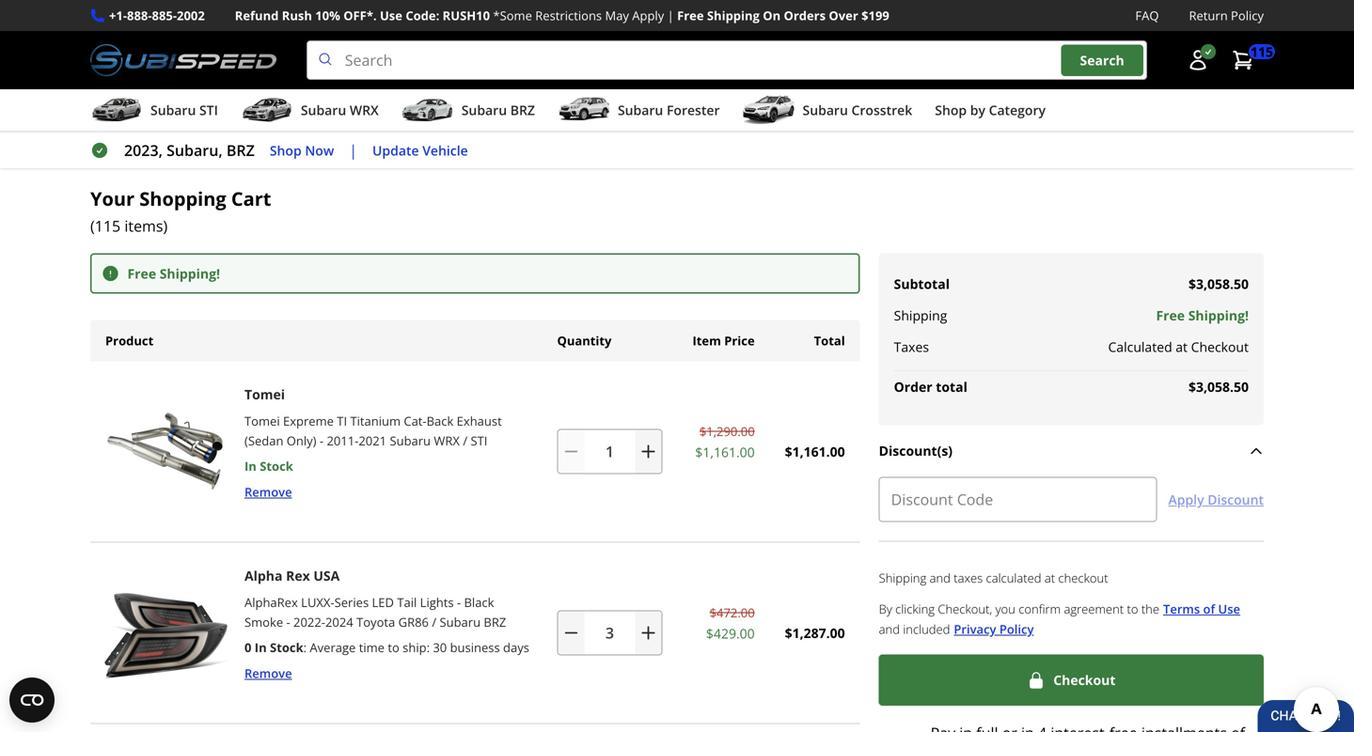 Task type: vqa. For each thing, say whether or not it's contained in the screenshot.
TORQUE,
no



Task type: locate. For each thing, give the bounding box(es) containing it.
search button
[[1062, 45, 1144, 76]]

checkout,
[[938, 601, 993, 618]]

category
[[989, 101, 1046, 119]]

1 horizontal spatial at
[[1176, 338, 1188, 356]]

subaru up now
[[301, 101, 346, 119]]

remove button for tomei
[[245, 483, 292, 502]]

1 $3,058.50 from the top
[[1189, 275, 1249, 293]]

0 vertical spatial wrx
[[350, 101, 379, 119]]

- left 2022-
[[286, 614, 290, 631]]

by clicking checkout, you confirm agreement to the terms of use and included privacy policy
[[879, 601, 1241, 638]]

1 vertical spatial decrement image
[[562, 624, 581, 643]]

(sedan
[[245, 433, 284, 450]]

forester
[[667, 101, 720, 119]]

shipping! up calculated at checkout
[[1189, 307, 1249, 325]]

taxes
[[894, 338, 929, 356]]

subaru inside tomei tomei expreme ti titanium cat-back exhaust (sedan only) - 2011-2021 subaru wrx / sti in stock remove
[[390, 433, 431, 450]]

and down by
[[879, 621, 900, 638]]

free down items)
[[127, 265, 156, 283]]

| right apply
[[667, 7, 674, 24]]

item
[[693, 333, 721, 350]]

and inside by clicking checkout, you confirm agreement to the terms of use and included privacy policy
[[879, 621, 900, 638]]

1 horizontal spatial policy
[[1231, 7, 1264, 24]]

0 vertical spatial brz
[[511, 101, 535, 119]]

115
[[1251, 43, 1274, 61]]

brz inside dropdown button
[[511, 101, 535, 119]]

tomtb6090-sb02c 15-21 wrx & sti tomei expreme ti cat-back system, image
[[98, 384, 233, 520]]

/ down exhaust
[[463, 433, 468, 450]]

in down "(sedan"
[[245, 458, 257, 475]]

stock down 2022-
[[270, 640, 303, 657]]

your shopping cart (115 items)
[[90, 186, 271, 236]]

1 vertical spatial in
[[255, 640, 267, 657]]

cart
[[231, 186, 271, 212]]

1 horizontal spatial $1,161.00
[[785, 443, 845, 461]]

1 horizontal spatial shipping!
[[1189, 307, 1249, 325]]

to inside alpha rex usa alpharex luxx-series led tail lights - black smoke - 2022-2024 toyota gr86 / subaru brz 0 in stock : average time to ship: 30 business days remove
[[388, 640, 400, 657]]

*some
[[493, 7, 532, 24]]

$3,058.50 down calculated at checkout
[[1189, 378, 1249, 396]]

+1-
[[109, 7, 127, 24]]

/ inside tomei tomei expreme ti titanium cat-back exhaust (sedan only) - 2011-2021 subaru wrx / sti in stock remove
[[463, 433, 468, 450]]

1 vertical spatial $3,058.50
[[1189, 378, 1249, 396]]

lights
[[420, 594, 454, 611]]

average
[[310, 640, 356, 657]]

0 horizontal spatial brz
[[227, 140, 255, 160]]

free shipping! up calculated at checkout
[[1156, 307, 1249, 325]]

0 vertical spatial -
[[320, 433, 324, 450]]

at right calculated
[[1176, 338, 1188, 356]]

policy up 115
[[1231, 7, 1264, 24]]

remove inside tomei tomei expreme ti titanium cat-back exhaust (sedan only) - 2011-2021 subaru wrx / sti in stock remove
[[245, 484, 292, 501]]

1 horizontal spatial free shipping!
[[1156, 307, 1249, 325]]

remove down "(sedan"
[[245, 484, 292, 501]]

use right the of
[[1219, 601, 1241, 618]]

discount(s) button
[[879, 441, 1264, 462]]

0 horizontal spatial free
[[127, 265, 156, 283]]

decrement image for $1,161.00
[[562, 443, 581, 461]]

None number field
[[557, 430, 663, 475], [557, 611, 663, 656], [557, 430, 663, 475], [557, 611, 663, 656]]

1 tomei from the top
[[245, 386, 285, 404]]

- left black
[[457, 594, 461, 611]]

in
[[245, 458, 257, 475], [255, 640, 267, 657]]

tomei expreme ti titanium cat-back exhaust (sedan only) - 2011-2021 subaru wrx / sti link
[[245, 413, 502, 450]]

/ down lights
[[432, 614, 437, 631]]

1 vertical spatial brz
[[227, 140, 255, 160]]

button image
[[1187, 49, 1210, 72]]

0 vertical spatial use
[[380, 7, 403, 24]]

sti up subaru, on the left top of the page
[[199, 101, 218, 119]]

0 vertical spatial to
[[1127, 601, 1139, 618]]

decrement image left increment icon
[[562, 443, 581, 461]]

return policy
[[1189, 7, 1264, 24]]

confirm
[[1019, 601, 1061, 618]]

| right now
[[349, 140, 357, 160]]

subaru down black
[[440, 614, 481, 631]]

1 decrement image from the top
[[562, 443, 581, 461]]

0 vertical spatial at
[[1176, 338, 1188, 356]]

use inside by clicking checkout, you confirm agreement to the terms of use and included privacy policy
[[1219, 601, 1241, 618]]

0 horizontal spatial wrx
[[350, 101, 379, 119]]

alpha rex usa image
[[98, 566, 233, 701]]

decrement image right days
[[562, 624, 581, 643]]

1 vertical spatial shipping!
[[1189, 307, 1249, 325]]

0 vertical spatial tomei
[[245, 386, 285, 404]]

agreement
[[1064, 601, 1124, 618]]

free up calculated at checkout
[[1156, 307, 1185, 325]]

0 horizontal spatial sti
[[199, 101, 218, 119]]

1 vertical spatial remove button
[[245, 664, 292, 683]]

subaru left forester
[[618, 101, 663, 119]]

free shipping!
[[127, 265, 220, 283], [1156, 307, 1249, 325]]

$3,058.50 for order total
[[1189, 378, 1249, 396]]

brz left "a subaru forester thumbnail image"
[[511, 101, 535, 119]]

sti down exhaust
[[471, 433, 488, 450]]

subaru for subaru forester
[[618, 101, 663, 119]]

checkout down by clicking checkout, you confirm agreement to the terms of use and included privacy policy
[[1054, 672, 1116, 689]]

1 horizontal spatial -
[[320, 433, 324, 450]]

shop by category
[[935, 101, 1046, 119]]

1 vertical spatial wrx
[[434, 433, 460, 450]]

subaru down cat-
[[390, 433, 431, 450]]

1 vertical spatial policy
[[1000, 621, 1034, 638]]

30
[[433, 640, 447, 657]]

privacy
[[954, 621, 997, 638]]

/ inside alpha rex usa alpharex luxx-series led tail lights - black smoke - 2022-2024 toyota gr86 / subaru brz 0 in stock : average time to ship: 30 business days remove
[[432, 614, 437, 631]]

calculated at checkout
[[1109, 338, 1249, 356]]

0 horizontal spatial checkout
[[1054, 672, 1116, 689]]

2 remove from the top
[[245, 665, 292, 682]]

wrx inside tomei tomei expreme ti titanium cat-back exhaust (sedan only) - 2011-2021 subaru wrx / sti in stock remove
[[434, 433, 460, 450]]

and
[[930, 570, 951, 587], [879, 621, 900, 638]]

usa
[[314, 567, 340, 585]]

wrx down back
[[434, 433, 460, 450]]

at
[[1176, 338, 1188, 356], [1045, 570, 1055, 587]]

subtotal
[[894, 275, 950, 293]]

order total
[[894, 378, 968, 396]]

0 vertical spatial in
[[245, 458, 257, 475]]

|
[[667, 7, 674, 24], [349, 140, 357, 160]]

policy down you
[[1000, 621, 1034, 638]]

1 remove button from the top
[[245, 483, 292, 502]]

shop for shop by category
[[935, 101, 967, 119]]

2 vertical spatial shipping
[[879, 570, 927, 587]]

0 vertical spatial remove button
[[245, 483, 292, 502]]

$1,161.00 down $1,290.00
[[695, 443, 755, 461]]

by
[[970, 101, 986, 119]]

0 horizontal spatial -
[[286, 614, 290, 631]]

shop inside dropdown button
[[935, 101, 967, 119]]

1 vertical spatial free
[[127, 265, 156, 283]]

open widget image
[[9, 678, 55, 723]]

$1,161.00 right $1,290.00 $1,161.00
[[785, 443, 845, 461]]

sti inside dropdown button
[[199, 101, 218, 119]]

0 horizontal spatial shop
[[270, 141, 302, 159]]

to left the
[[1127, 601, 1139, 618]]

$3,058.50 up calculated at checkout
[[1189, 275, 1249, 293]]

1 vertical spatial use
[[1219, 601, 1241, 618]]

policy
[[1231, 7, 1264, 24], [1000, 621, 1034, 638]]

remove down 0
[[245, 665, 292, 682]]

subaru inside dropdown button
[[618, 101, 663, 119]]

2 vertical spatial brz
[[484, 614, 506, 631]]

wrx
[[350, 101, 379, 119], [434, 433, 460, 450]]

:
[[303, 640, 307, 657]]

return policy link
[[1189, 6, 1264, 26]]

shop left by
[[935, 101, 967, 119]]

subaru,
[[167, 140, 223, 160]]

0 vertical spatial checkout
[[1191, 338, 1249, 356]]

1 horizontal spatial |
[[667, 7, 674, 24]]

remove button down 0
[[245, 664, 292, 683]]

Discount Code field
[[879, 477, 1157, 522]]

brz down black
[[484, 614, 506, 631]]

alpha rex usa alpharex luxx-series led tail lights - black smoke - 2022-2024 toyota gr86 / subaru brz 0 in stock : average time to ship: 30 business days remove
[[245, 567, 530, 682]]

use right off*.
[[380, 7, 403, 24]]

2 $3,058.50 from the top
[[1189, 378, 1249, 396]]

$3,058.50
[[1189, 275, 1249, 293], [1189, 378, 1249, 396]]

stock
[[260, 458, 293, 475], [270, 640, 303, 657]]

free right apply
[[677, 7, 704, 24]]

0 vertical spatial stock
[[260, 458, 293, 475]]

subaru for subaru sti
[[150, 101, 196, 119]]

1 horizontal spatial brz
[[484, 614, 506, 631]]

decrement image
[[562, 443, 581, 461], [562, 624, 581, 643]]

0 vertical spatial free
[[677, 7, 704, 24]]

0 horizontal spatial to
[[388, 640, 400, 657]]

1 vertical spatial sti
[[471, 433, 488, 450]]

1 vertical spatial shipping
[[894, 307, 948, 325]]

2021
[[359, 433, 387, 450]]

now
[[305, 141, 334, 159]]

0 horizontal spatial /
[[432, 614, 437, 631]]

shop
[[935, 101, 967, 119], [270, 141, 302, 159]]

0 horizontal spatial and
[[879, 621, 900, 638]]

days
[[503, 640, 530, 657]]

0 vertical spatial /
[[463, 433, 468, 450]]

1 vertical spatial checkout
[[1054, 672, 1116, 689]]

1 vertical spatial shop
[[270, 141, 302, 159]]

0 horizontal spatial policy
[[1000, 621, 1034, 638]]

0 horizontal spatial shipping!
[[160, 265, 220, 283]]

terms of use link
[[1164, 600, 1241, 620]]

$429.00
[[706, 625, 755, 643]]

0 vertical spatial $3,058.50
[[1189, 275, 1249, 293]]

subaru right 'a subaru crosstrek thumbnail image'
[[803, 101, 848, 119]]

at up the confirm
[[1045, 570, 1055, 587]]

remove button down "(sedan"
[[245, 483, 292, 502]]

0 vertical spatial shop
[[935, 101, 967, 119]]

subaru crosstrek
[[803, 101, 913, 119]]

shop left now
[[270, 141, 302, 159]]

1 vertical spatial -
[[457, 594, 461, 611]]

wrx up update
[[350, 101, 379, 119]]

shipping for shipping and taxes calculated at checkout
[[879, 570, 927, 587]]

0 horizontal spatial at
[[1045, 570, 1055, 587]]

subaru up vehicle
[[462, 101, 507, 119]]

subaru up 2023, subaru, brz
[[150, 101, 196, 119]]

subaru inside dropdown button
[[803, 101, 848, 119]]

in right 0
[[255, 640, 267, 657]]

2 horizontal spatial brz
[[511, 101, 535, 119]]

1 horizontal spatial to
[[1127, 601, 1139, 618]]

a subaru forester thumbnail image image
[[558, 96, 610, 124]]

0 vertical spatial decrement image
[[562, 443, 581, 461]]

decrement image for $429.00
[[562, 624, 581, 643]]

subaru
[[150, 101, 196, 119], [301, 101, 346, 119], [462, 101, 507, 119], [618, 101, 663, 119], [803, 101, 848, 119], [390, 433, 431, 450], [440, 614, 481, 631]]

1 remove from the top
[[245, 484, 292, 501]]

shipping! down your shopping cart (115 items)
[[160, 265, 220, 283]]

free shipping! down items)
[[127, 265, 220, 283]]

shipping left on
[[707, 7, 760, 24]]

115 button
[[1223, 42, 1275, 79]]

tomei tomei expreme ti titanium cat-back exhaust (sedan only) - 2011-2021 subaru wrx / sti in stock remove
[[245, 386, 502, 501]]

1 vertical spatial remove
[[245, 665, 292, 682]]

- right only)
[[320, 433, 324, 450]]

subispeed logo image
[[90, 41, 276, 80]]

checkout right calculated
[[1191, 338, 1249, 356]]

2 decrement image from the top
[[562, 624, 581, 643]]

over
[[829, 7, 859, 24]]

1 vertical spatial tomei
[[245, 413, 280, 430]]

time
[[359, 640, 385, 657]]

0 vertical spatial shipping!
[[160, 265, 220, 283]]

alpharex
[[245, 594, 298, 611]]

2 remove button from the top
[[245, 664, 292, 683]]

2 vertical spatial free
[[1156, 307, 1185, 325]]

stock down "(sedan"
[[260, 458, 293, 475]]

0 horizontal spatial free shipping!
[[127, 265, 220, 283]]

in inside alpha rex usa alpharex luxx-series led tail lights - black smoke - 2022-2024 toyota gr86 / subaru brz 0 in stock : average time to ship: 30 business days remove
[[255, 640, 267, 657]]

+1-888-885-2002 link
[[109, 6, 205, 26]]

1 vertical spatial stock
[[270, 640, 303, 657]]

0 vertical spatial and
[[930, 570, 951, 587]]

shipping
[[707, 7, 760, 24], [894, 307, 948, 325], [879, 570, 927, 587]]

policy inside return policy link
[[1231, 7, 1264, 24]]

to right time
[[388, 640, 400, 657]]

1 vertical spatial to
[[388, 640, 400, 657]]

and left taxes
[[930, 570, 951, 587]]

a subaru sti thumbnail image image
[[90, 96, 143, 124]]

remove button
[[245, 483, 292, 502], [245, 664, 292, 683]]

1 horizontal spatial free
[[677, 7, 704, 24]]

1 horizontal spatial use
[[1219, 601, 1241, 618]]

subaru inside alpha rex usa alpharex luxx-series led tail lights - black smoke - 2022-2024 toyota gr86 / subaru brz 0 in stock : average time to ship: 30 business days remove
[[440, 614, 481, 631]]

items)
[[124, 216, 168, 236]]

0 vertical spatial free shipping!
[[127, 265, 220, 283]]

business
[[450, 640, 500, 657]]

0 vertical spatial policy
[[1231, 7, 1264, 24]]

1 horizontal spatial and
[[930, 570, 951, 587]]

shipping down subtotal
[[894, 307, 948, 325]]

remove
[[245, 484, 292, 501], [245, 665, 292, 682]]

sti inside tomei tomei expreme ti titanium cat-back exhaust (sedan only) - 2011-2021 subaru wrx / sti in stock remove
[[471, 433, 488, 450]]

calculated
[[986, 570, 1042, 587]]

1 vertical spatial and
[[879, 621, 900, 638]]

shipping up clicking
[[879, 570, 927, 587]]

1 horizontal spatial shop
[[935, 101, 967, 119]]

0 vertical spatial sti
[[199, 101, 218, 119]]

a subaru brz thumbnail image image
[[401, 96, 454, 124]]

0 horizontal spatial $1,161.00
[[695, 443, 755, 461]]

included
[[903, 621, 950, 638]]

1 horizontal spatial sti
[[471, 433, 488, 450]]

$1,287.00
[[785, 624, 845, 642]]

2 horizontal spatial -
[[457, 594, 461, 611]]

brz
[[511, 101, 535, 119], [227, 140, 255, 160], [484, 614, 506, 631]]

subaru for subaru crosstrek
[[803, 101, 848, 119]]

1 vertical spatial |
[[349, 140, 357, 160]]

0 vertical spatial remove
[[245, 484, 292, 501]]

1 vertical spatial /
[[432, 614, 437, 631]]

checkout
[[1191, 338, 1249, 356], [1054, 672, 1116, 689]]

brz right subaru, on the left top of the page
[[227, 140, 255, 160]]

- inside tomei tomei expreme ti titanium cat-back exhaust (sedan only) - 2011-2021 subaru wrx / sti in stock remove
[[320, 433, 324, 450]]

0 horizontal spatial |
[[349, 140, 357, 160]]

sti
[[199, 101, 218, 119], [471, 433, 488, 450]]

1 horizontal spatial /
[[463, 433, 468, 450]]

1 horizontal spatial wrx
[[434, 433, 460, 450]]

to
[[1127, 601, 1139, 618], [388, 640, 400, 657]]

subaru crosstrek button
[[743, 93, 913, 131]]

smoke
[[245, 614, 283, 631]]

subaru brz button
[[401, 93, 535, 131]]



Task type: describe. For each thing, give the bounding box(es) containing it.
in inside tomei tomei expreme ti titanium cat-back exhaust (sedan only) - 2011-2021 subaru wrx / sti in stock remove
[[245, 458, 257, 475]]

rush
[[282, 7, 312, 24]]

ti
[[337, 413, 347, 430]]

shop for shop now
[[270, 141, 302, 159]]

back
[[427, 413, 454, 430]]

total
[[814, 333, 845, 350]]

privacy policy link
[[954, 620, 1034, 640]]

of
[[1204, 601, 1215, 618]]

checkout
[[1059, 570, 1109, 587]]

subaru wrx button
[[241, 93, 379, 131]]

$199
[[862, 7, 890, 24]]

$1,290.00 $1,161.00
[[695, 423, 755, 461]]

cat-
[[404, 413, 427, 430]]

on
[[763, 7, 781, 24]]

888-
[[127, 7, 152, 24]]

0 vertical spatial |
[[667, 7, 674, 24]]

the
[[1142, 601, 1160, 618]]

faq
[[1136, 7, 1159, 24]]

0 vertical spatial shipping
[[707, 7, 760, 24]]

stock inside alpha rex usa alpharex luxx-series led tail lights - black smoke - 2022-2024 toyota gr86 / subaru brz 0 in stock : average time to ship: 30 business days remove
[[270, 640, 303, 657]]

$472.00
[[710, 605, 755, 622]]

shop now
[[270, 141, 334, 159]]

clicking
[[896, 601, 935, 618]]

$1,290.00
[[700, 423, 755, 440]]

10%
[[315, 7, 340, 24]]

exhaust
[[457, 413, 502, 430]]

shipping for shipping
[[894, 307, 948, 325]]

+1-888-885-2002
[[109, 7, 205, 24]]

by
[[879, 601, 892, 618]]

shopping
[[139, 186, 226, 212]]

vehicle
[[423, 141, 468, 159]]

1 horizontal spatial checkout
[[1191, 338, 1249, 356]]

subaru sti
[[150, 101, 218, 119]]

toyota
[[357, 614, 395, 631]]

tail
[[397, 594, 417, 611]]

$472.00 $429.00
[[706, 605, 755, 643]]

you
[[996, 601, 1016, 618]]

taxes
[[954, 570, 983, 587]]

expreme
[[283, 413, 334, 430]]

orders
[[784, 7, 826, 24]]

black
[[464, 594, 494, 611]]

subaru for subaru brz
[[462, 101, 507, 119]]

search
[[1080, 51, 1125, 69]]

alpha
[[245, 567, 283, 585]]

code:
[[406, 7, 440, 24]]

checkout inside button
[[1054, 672, 1116, 689]]

policy inside by clicking checkout, you confirm agreement to the terms of use and included privacy policy
[[1000, 621, 1034, 638]]

2 vertical spatial -
[[286, 614, 290, 631]]

remove inside alpha rex usa alpharex luxx-series led tail lights - black smoke - 2022-2024 toyota gr86 / subaru brz 0 in stock : average time to ship: 30 business days remove
[[245, 665, 292, 682]]

1 vertical spatial at
[[1045, 570, 1055, 587]]

subaru wrx
[[301, 101, 379, 119]]

terms
[[1164, 601, 1200, 618]]

apply
[[632, 7, 664, 24]]

discount(s)
[[879, 442, 953, 460]]

stock inside tomei tomei expreme ti titanium cat-back exhaust (sedan only) - 2011-2021 subaru wrx / sti in stock remove
[[260, 458, 293, 475]]

quantity
[[557, 333, 612, 350]]

refund rush 10% off*. use code: rush10 *some restrictions may apply | free shipping on orders over $199
[[235, 7, 890, 24]]

a subaru crosstrek thumbnail image image
[[743, 96, 795, 124]]

your
[[90, 186, 135, 212]]

ship:
[[403, 640, 430, 657]]

2 horizontal spatial free
[[1156, 307, 1185, 325]]

update vehicle
[[373, 141, 468, 159]]

brz inside alpha rex usa alpharex luxx-series led tail lights - black smoke - 2022-2024 toyota gr86 / subaru brz 0 in stock : average time to ship: 30 business days remove
[[484, 614, 506, 631]]

update
[[373, 141, 419, 159]]

shop now link
[[270, 140, 334, 161]]

wrx inside dropdown button
[[350, 101, 379, 119]]

2 tomei from the top
[[245, 413, 280, 430]]

subaru for subaru wrx
[[301, 101, 346, 119]]

item price
[[693, 333, 755, 350]]

checkout button
[[879, 655, 1264, 707]]

return
[[1189, 7, 1228, 24]]

subaru brz
[[462, 101, 535, 119]]

1 vertical spatial free shipping!
[[1156, 307, 1249, 325]]

calculated
[[1109, 338, 1173, 356]]

0 horizontal spatial use
[[380, 7, 403, 24]]

may
[[605, 7, 629, 24]]

$3,058.50 for subtotal
[[1189, 275, 1249, 293]]

gr86
[[398, 614, 429, 631]]

titanium
[[350, 413, 401, 430]]

rex
[[286, 567, 310, 585]]

only)
[[287, 433, 317, 450]]

2023, subaru, brz
[[124, 140, 255, 160]]

increment image
[[639, 624, 658, 643]]

restrictions
[[535, 7, 602, 24]]

subaru forester
[[618, 101, 720, 119]]

0
[[245, 640, 252, 657]]

to inside by clicking checkout, you confirm agreement to the terms of use and included privacy policy
[[1127, 601, 1139, 618]]

order
[[894, 378, 933, 396]]

remove button for rex
[[245, 664, 292, 683]]

2024
[[325, 614, 353, 631]]

product
[[105, 333, 154, 350]]

increment image
[[639, 443, 658, 461]]

update vehicle button
[[373, 140, 468, 161]]

a subaru wrx thumbnail image image
[[241, 96, 293, 124]]

2022-
[[294, 614, 325, 631]]

(115
[[90, 216, 121, 236]]

led
[[372, 594, 394, 611]]

shop by category button
[[935, 93, 1046, 131]]

search input field
[[306, 41, 1148, 80]]

luxx-
[[301, 594, 335, 611]]



